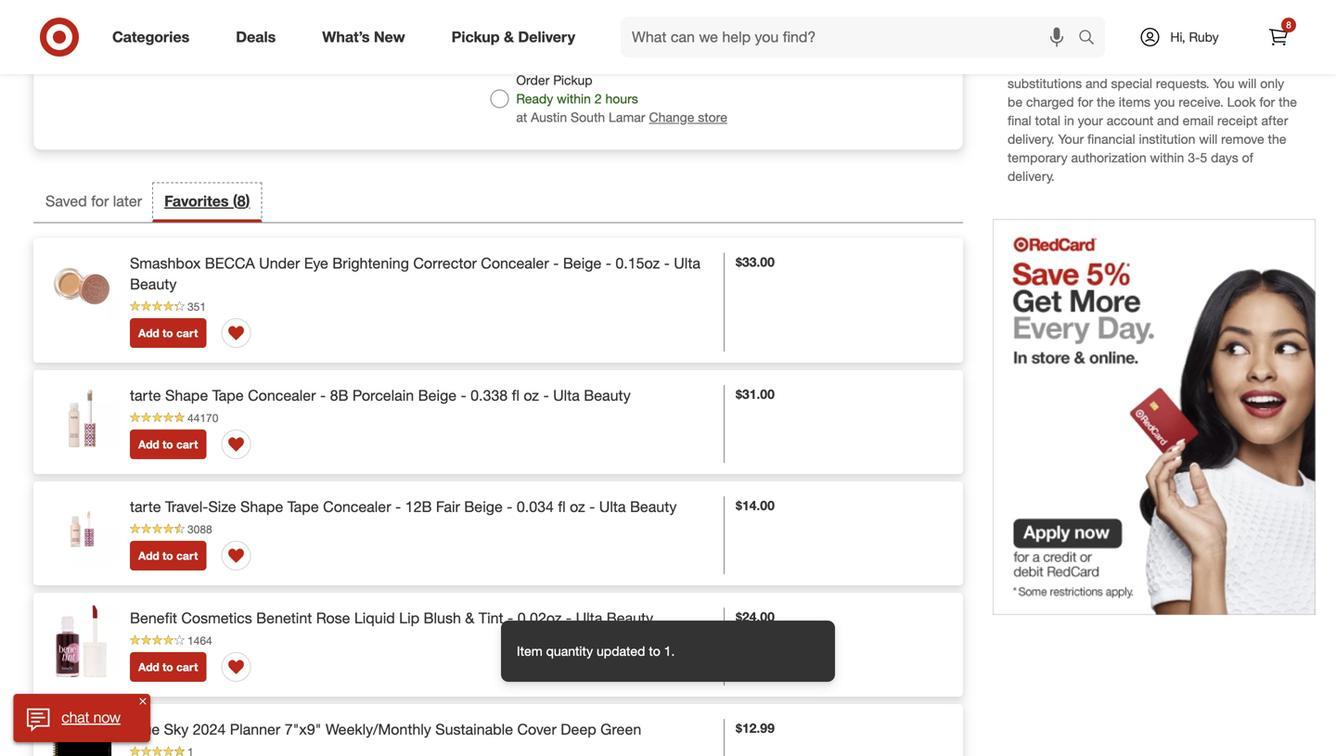 Task type: vqa. For each thing, say whether or not it's contained in the screenshot.


Task type: describe. For each thing, give the bounding box(es) containing it.
1 vertical spatial credit/debit
[[1037, 38, 1104, 55]]

tarte shape tape concealer - 8b porcelain beige - 0.338 fl oz - ulta beauty
[[130, 387, 631, 405]]

smashbox becca under eye brightening corrector concealer - beige - 0.15oz - ulta beauty image
[[45, 249, 119, 323]]

blue
[[130, 721, 160, 739]]

deep
[[561, 721, 597, 739]]

for left an
[[1073, 57, 1089, 73]]

0 vertical spatial your
[[1008, 38, 1034, 55]]

$14.00
[[736, 498, 775, 514]]

to for benefit cosmetics benetint rose liquid lip blush & tint - 0.02oz - ulta beauty
[[163, 660, 173, 674]]

$24.00
[[736, 609, 775, 625]]

temporary
[[1008, 150, 1068, 166]]

pickup inside 'order pickup ready within 2 hours at austin south lamar change store'
[[553, 72, 593, 88]]

substitutions
[[1008, 75, 1082, 92]]

add to cart for becca
[[138, 326, 198, 340]]

cart for becca
[[176, 326, 198, 340]]

concealer inside 'link'
[[248, 387, 316, 405]]

)
[[246, 192, 250, 210]]

saved
[[45, 192, 87, 210]]

cart item ready to fulfill group
[[34, 0, 963, 149]]

get
[[516, 24, 537, 40]]

add to cart button for cosmetics
[[130, 653, 206, 682]]

0 horizontal spatial pickup
[[452, 28, 500, 46]]

$33.00
[[736, 254, 775, 270]]

deals
[[236, 28, 276, 46]]

tape inside 'link'
[[212, 387, 244, 405]]

within inside 'order pickup ready within 2 hours at austin south lamar change store'
[[557, 90, 591, 107]]

add for benefit cosmetics benetint rose liquid lip blush & tint - 0.02oz - ulta beauty
[[138, 660, 159, 674]]

44170
[[187, 411, 218, 425]]

1 horizontal spatial fl
[[558, 498, 566, 516]]

smashbox becca under eye brightening corrector concealer - beige - 0.15oz - ulta beauty list item
[[33, 238, 963, 363]]

3-
[[1188, 150, 1201, 166]]

1 horizontal spatial tape
[[287, 498, 319, 516]]

temporarily
[[1178, 38, 1244, 55]]

you
[[1155, 94, 1176, 110]]

target redcard save 5% get more every day. in store & online. apply now for a credit or debit redcard. *some restrictions apply. image
[[993, 219, 1316, 615]]

rose
[[316, 609, 350, 628]]

$12.99
[[736, 720, 775, 737]]

corrector
[[413, 254, 477, 272]]

with
[[630, 5, 654, 21]]

after
[[1262, 112, 1289, 129]]

same day delivery with shipt get it as soon as 7pm today learn more
[[516, 5, 688, 58]]

south
[[571, 109, 605, 125]]

chat
[[62, 709, 89, 727]]

financial
[[1088, 131, 1136, 147]]

green
[[601, 721, 642, 739]]

to for tarte travel-size shape tape concealer - 12b fair beige - 0.034 fl oz - ulta beauty
[[163, 549, 173, 563]]

add to cart button for becca
[[130, 318, 206, 348]]

2024
[[193, 721, 226, 739]]

benefit cosmetics benetint rose liquid lip blush &#38; tint - 0.02oz - ulta beauty image
[[45, 604, 119, 679]]

cart for shape
[[176, 438, 198, 452]]

saved for later link
[[34, 183, 153, 222]]

benefit cosmetics benetint rose liquid lip blush & tint - 0.02oz - ulta beauty
[[130, 609, 654, 628]]

receive.
[[1179, 94, 1224, 110]]

sustainable
[[436, 721, 513, 739]]

ready
[[516, 90, 553, 107]]

learn more button
[[516, 41, 583, 60]]

authorized
[[1008, 57, 1069, 73]]

8 inside 8 link
[[1287, 19, 1292, 31]]

tint
[[479, 609, 504, 628]]

(
[[233, 192, 237, 210]]

benefit cosmetics benetint rose liquid lip blush & tint - 0.02oz - ulta beauty list item
[[33, 593, 963, 697]]

blue sky 2024 planner 7"x9" weekly/monthly sustainable cover deep green list item
[[33, 705, 963, 756]]

the down after
[[1268, 131, 1287, 147]]

sky
[[164, 721, 189, 739]]

add to cart for shape
[[138, 438, 198, 452]]

add for smashbox becca under eye brightening corrector concealer - beige - 0.15oz - ulta beauty
[[138, 326, 159, 340]]

beauty inside smashbox becca under eye brightening corrector concealer - beige - 0.15oz - ulta beauty
[[130, 275, 177, 293]]

add to cart for travel-
[[138, 549, 198, 563]]

same
[[516, 5, 550, 21]]

shape inside 'link'
[[165, 387, 208, 405]]

tarte travel-size shape tape concealer - 12b fair beige - 0.034 fl oz - ulta beauty image
[[45, 493, 119, 567]]

requests.
[[1156, 75, 1210, 92]]

planner
[[230, 721, 281, 739]]

tarte travel-size shape tape concealer - 12b fair beige - 0.034 fl oz - ulta beauty link
[[130, 497, 677, 518]]

0 horizontal spatial be
[[1008, 94, 1023, 110]]

within inside the *temporary credit/debit card authorization your credit/debit card will be temporarily authorized for an additional amount to cover substitutions and special requests. you will only be charged for the items you receive. look for the final total in your account and email receipt after delivery. your financial institution will remove the temporary authorization within 3-5 days of delivery.
[[1150, 150, 1185, 166]]

smashbox becca under eye brightening corrector concealer - beige - 0.15oz - ulta beauty
[[130, 254, 701, 293]]

chat now dialog
[[13, 694, 150, 743]]

1464
[[187, 634, 212, 648]]

beauty inside 'link'
[[584, 387, 631, 405]]

tarte travel-size shape tape concealer - 12b fair beige - 0.034 fl oz - ulta beauty list item
[[33, 482, 963, 586]]

blue sky 2024 planner 7&#34;x9&#34; weekly/monthly sustainable cover deep green image
[[45, 716, 119, 756]]

delivery for &
[[518, 28, 575, 46]]

& inside benefit cosmetics benetint rose liquid lip blush & tint - 0.02oz - ulta beauty link
[[465, 609, 475, 628]]

of
[[1243, 150, 1254, 166]]

tarte shape tape concealer - 8b porcelain beige - 0.338 fl oz - ulta beauty link
[[130, 385, 631, 407]]

benefit
[[130, 609, 177, 628]]

your
[[1078, 112, 1103, 129]]

items
[[1119, 94, 1151, 110]]

& inside pickup & delivery link
[[504, 28, 514, 46]]

email
[[1183, 112, 1214, 129]]

8b
[[330, 387, 349, 405]]

1 horizontal spatial card
[[1158, 17, 1186, 34]]

add for tarte travel-size shape tape concealer - 12b fair beige - 0.034 fl oz - ulta beauty
[[138, 549, 159, 563]]

add to cart button for travel-
[[130, 541, 206, 571]]

7"x9"
[[285, 721, 322, 739]]

oz inside 'link'
[[524, 387, 539, 405]]

ruby
[[1189, 29, 1219, 45]]

receipt
[[1218, 112, 1258, 129]]

0.15oz
[[616, 254, 660, 272]]

remove
[[1222, 131, 1265, 147]]

1.
[[664, 643, 675, 659]]

account
[[1107, 112, 1154, 129]]

amount
[[1170, 57, 1214, 73]]

pickup & delivery link
[[436, 17, 599, 58]]

lamar
[[609, 109, 646, 125]]

you
[[1214, 75, 1235, 92]]

7pm
[[618, 24, 644, 40]]

learn
[[516, 42, 549, 58]]

cosmetics
[[181, 609, 252, 628]]

brightening
[[333, 254, 409, 272]]

new
[[374, 28, 405, 46]]

beige inside smashbox becca under eye brightening corrector concealer - beige - 0.15oz - ulta beauty
[[563, 254, 602, 272]]

to for tarte shape tape concealer - 8b porcelain beige - 0.338 fl oz - ulta beauty
[[163, 438, 173, 452]]

add to cart for cosmetics
[[138, 660, 198, 674]]

delivery for day
[[580, 5, 626, 21]]

institution
[[1139, 131, 1196, 147]]

change
[[649, 109, 695, 125]]

2
[[595, 90, 602, 107]]

becca
[[205, 254, 255, 272]]

1 vertical spatial will
[[1239, 75, 1257, 92]]

ulta inside smashbox becca under eye brightening corrector concealer - beige - 0.15oz - ulta beauty
[[674, 254, 701, 272]]

item quantity updated to 1.
[[517, 643, 675, 659]]

add for tarte shape tape concealer - 8b porcelain beige - 0.338 fl oz - ulta beauty
[[138, 438, 159, 452]]

later
[[113, 192, 142, 210]]

351
[[187, 300, 206, 314]]

days
[[1211, 150, 1239, 166]]

smashbox
[[130, 254, 201, 272]]

tarte shape tape concealer - 8b porcelain beige - 0.338 fl oz - ulta beauty image
[[45, 382, 119, 456]]



Task type: locate. For each thing, give the bounding box(es) containing it.
0 horizontal spatial concealer
[[248, 387, 316, 405]]

1 vertical spatial tape
[[287, 498, 319, 516]]

1 horizontal spatial your
[[1059, 131, 1084, 147]]

fl inside 'link'
[[512, 387, 520, 405]]

none radio inside cart item ready to fulfill group
[[490, 25, 509, 43]]

1 cart from the top
[[176, 326, 198, 340]]

oz right 0.034
[[570, 498, 585, 516]]

1 add to cart button from the top
[[130, 318, 206, 348]]

at
[[516, 109, 527, 125]]

fl right the 0.338 at the bottom of the page
[[512, 387, 520, 405]]

tarte shape tape concealer - 8b porcelain beige - 0.338 fl oz - ulta beauty list item
[[33, 370, 963, 474]]

cart inside tarte travel-size shape tape concealer - 12b fair beige - 0.034 fl oz - ulta beauty list item
[[176, 549, 198, 563]]

0 vertical spatial fl
[[512, 387, 520, 405]]

will up 5 at the right top
[[1200, 131, 1218, 147]]

order pickup ready within 2 hours at austin south lamar change store
[[516, 72, 728, 125]]

for down only
[[1260, 94, 1276, 110]]

tarte inside 'link'
[[130, 387, 161, 405]]

to up you
[[1218, 57, 1230, 73]]

& left get
[[504, 28, 514, 46]]

2 add from the top
[[138, 438, 159, 452]]

shape up 44170 at the bottom of the page
[[165, 387, 208, 405]]

change store button
[[649, 108, 728, 127]]

and down an
[[1086, 75, 1108, 92]]

0 vertical spatial oz
[[524, 387, 539, 405]]

for
[[1073, 57, 1089, 73], [1078, 94, 1094, 110], [1260, 94, 1276, 110], [91, 192, 109, 210]]

& left tint
[[465, 609, 475, 628]]

charged
[[1027, 94, 1074, 110]]

cart inside the benefit cosmetics benetint rose liquid lip blush & tint - 0.02oz - ulta beauty list item
[[176, 660, 198, 674]]

0 vertical spatial beige
[[563, 254, 602, 272]]

delivery. down temporary
[[1008, 168, 1055, 184]]

1 vertical spatial fl
[[558, 498, 566, 516]]

1 horizontal spatial oz
[[570, 498, 585, 516]]

within up 'south'
[[557, 90, 591, 107]]

2 vertical spatial beige
[[464, 498, 503, 516]]

0 vertical spatial tarte
[[130, 387, 161, 405]]

$31.00
[[736, 386, 775, 402]]

your down in
[[1059, 131, 1084, 147]]

in
[[1064, 112, 1075, 129]]

1 horizontal spatial &
[[504, 28, 514, 46]]

8 right ruby
[[1287, 19, 1292, 31]]

add to cart inside the benefit cosmetics benetint rose liquid lip blush & tint - 0.02oz - ulta beauty list item
[[138, 660, 198, 674]]

concealer inside smashbox becca under eye brightening corrector concealer - beige - 0.15oz - ulta beauty
[[481, 254, 549, 272]]

1 horizontal spatial within
[[1150, 150, 1185, 166]]

search button
[[1070, 17, 1115, 61]]

add to cart button down 1464
[[130, 653, 206, 682]]

be up amount
[[1159, 38, 1174, 55]]

4 add to cart from the top
[[138, 660, 198, 674]]

updated
[[597, 643, 646, 659]]

-
[[553, 254, 559, 272], [606, 254, 612, 272], [664, 254, 670, 272], [320, 387, 326, 405], [461, 387, 467, 405], [543, 387, 549, 405], [395, 498, 401, 516], [507, 498, 513, 516], [590, 498, 595, 516], [508, 609, 514, 628], [566, 609, 572, 628]]

fl right 0.034
[[558, 498, 566, 516]]

2 vertical spatial concealer
[[323, 498, 391, 516]]

add to cart button down 3088
[[130, 541, 206, 571]]

1 as from the left
[[552, 24, 565, 40]]

ulta right 0.15oz
[[674, 254, 701, 272]]

look
[[1228, 94, 1256, 110]]

add to cart inside tarte travel-size shape tape concealer - 12b fair beige - 0.034 fl oz - ulta beauty list item
[[138, 549, 198, 563]]

2 tarte from the top
[[130, 498, 161, 516]]

benetint
[[256, 609, 312, 628]]

1 vertical spatial and
[[1158, 112, 1180, 129]]

as right 'it'
[[552, 24, 565, 40]]

0 vertical spatial shape
[[165, 387, 208, 405]]

1 vertical spatial card
[[1108, 38, 1134, 55]]

add down "smashbox" on the left of the page
[[138, 326, 159, 340]]

be
[[1159, 38, 1174, 55], [1008, 94, 1023, 110]]

ulta
[[674, 254, 701, 272], [553, 387, 580, 405], [599, 498, 626, 516], [576, 609, 603, 628]]

1 vertical spatial your
[[1059, 131, 1084, 147]]

beige inside tarte shape tape concealer - 8b porcelain beige - 0.338 fl oz - ulta beauty 'link'
[[418, 387, 457, 405]]

card
[[1158, 17, 1186, 34], [1108, 38, 1134, 55]]

1 vertical spatial 8
[[237, 192, 246, 210]]

add to cart button inside 'smashbox becca under eye brightening corrector concealer - beige - 0.15oz - ulta beauty' list item
[[130, 318, 206, 348]]

add to cart down 3088
[[138, 549, 198, 563]]

3 add to cart from the top
[[138, 549, 198, 563]]

beauty
[[130, 275, 177, 293], [584, 387, 631, 405], [630, 498, 677, 516], [607, 609, 654, 628]]

quantity
[[546, 643, 593, 659]]

oz right the 0.338 at the bottom of the page
[[524, 387, 539, 405]]

tape right size
[[287, 498, 319, 516]]

0 horizontal spatial and
[[1086, 75, 1108, 92]]

cart down "351"
[[176, 326, 198, 340]]

cart inside the tarte shape tape concealer - 8b porcelain beige - 0.338 fl oz - ulta beauty list item
[[176, 438, 198, 452]]

cart inside 'smashbox becca under eye brightening corrector concealer - beige - 0.15oz - ulta beauty' list item
[[176, 326, 198, 340]]

pickup & delivery
[[452, 28, 575, 46]]

travel-
[[165, 498, 208, 516]]

ulta right the 0.338 at the bottom of the page
[[553, 387, 580, 405]]

categories
[[112, 28, 190, 46]]

add inside the tarte shape tape concealer - 8b porcelain beige - 0.338 fl oz - ulta beauty list item
[[138, 438, 159, 452]]

0 horizontal spatial card
[[1108, 38, 1134, 55]]

1 horizontal spatial as
[[601, 24, 615, 40]]

2 vertical spatial will
[[1200, 131, 1218, 147]]

and
[[1086, 75, 1108, 92], [1158, 112, 1180, 129]]

✕ button
[[135, 694, 150, 709]]

0 vertical spatial delivery.
[[1008, 131, 1055, 147]]

pickup down the more
[[553, 72, 593, 88]]

fair
[[436, 498, 460, 516]]

1 vertical spatial pickup
[[553, 72, 593, 88]]

your
[[1008, 38, 1034, 55], [1059, 131, 1084, 147]]

1 vertical spatial within
[[1150, 150, 1185, 166]]

0 vertical spatial card
[[1158, 17, 1186, 34]]

additional
[[1110, 57, 1167, 73]]

tarte for tarte shape tape concealer - 8b porcelain beige - 0.338 fl oz - ulta beauty
[[130, 387, 161, 405]]

oz
[[524, 387, 539, 405], [570, 498, 585, 516]]

add
[[138, 326, 159, 340], [138, 438, 159, 452], [138, 549, 159, 563], [138, 660, 159, 674]]

to down "smashbox" on the left of the page
[[163, 326, 173, 340]]

tarte right tarte shape tape concealer - 8b porcelain beige - 0.338 fl oz - ulta beauty image
[[130, 387, 161, 405]]

cart
[[176, 326, 198, 340], [176, 438, 198, 452], [176, 549, 198, 563], [176, 660, 198, 674]]

2 add to cart button from the top
[[130, 430, 206, 460]]

3 add to cart button from the top
[[130, 541, 206, 571]]

0 horizontal spatial within
[[557, 90, 591, 107]]

to down travel-
[[163, 549, 173, 563]]

2 add to cart from the top
[[138, 438, 198, 452]]

2 horizontal spatial will
[[1239, 75, 1257, 92]]

authorization down financial
[[1072, 150, 1147, 166]]

for left the "later"
[[91, 192, 109, 210]]

8 link
[[1259, 17, 1299, 58]]

add inside the benefit cosmetics benetint rose liquid lip blush & tint - 0.02oz - ulta beauty list item
[[138, 660, 159, 674]]

0 horizontal spatial 8
[[237, 192, 246, 210]]

3088
[[187, 523, 212, 536]]

1 horizontal spatial be
[[1159, 38, 1174, 55]]

0 vertical spatial tape
[[212, 387, 244, 405]]

1 horizontal spatial concealer
[[323, 498, 391, 516]]

cart down 44170 at the bottom of the page
[[176, 438, 198, 452]]

the up after
[[1279, 94, 1298, 110]]

0 vertical spatial credit/debit
[[1083, 17, 1154, 34]]

0 horizontal spatial oz
[[524, 387, 539, 405]]

3 cart from the top
[[176, 549, 198, 563]]

add to cart down 1464
[[138, 660, 198, 674]]

0 horizontal spatial your
[[1008, 38, 1034, 55]]

porcelain
[[353, 387, 414, 405]]

liquid
[[354, 609, 395, 628]]

beige right fair
[[464, 498, 503, 516]]

lip
[[399, 609, 420, 628]]

add to cart down "351"
[[138, 326, 198, 340]]

to down benefit
[[163, 660, 173, 674]]

concealer left 12b
[[323, 498, 391, 516]]

1 horizontal spatial and
[[1158, 112, 1180, 129]]

for up your
[[1078, 94, 1094, 110]]

and up institution
[[1158, 112, 1180, 129]]

the up your
[[1097, 94, 1116, 110]]

5
[[1201, 150, 1208, 166]]

0 vertical spatial will
[[1137, 38, 1156, 55]]

0 vertical spatial delivery
[[580, 5, 626, 21]]

chat now button
[[13, 694, 150, 743]]

*temporary
[[1008, 17, 1079, 34]]

your up authorized
[[1008, 38, 1034, 55]]

card up additional
[[1108, 38, 1134, 55]]

shape
[[165, 387, 208, 405], [240, 498, 283, 516]]

add up benefit
[[138, 549, 159, 563]]

0 vertical spatial and
[[1086, 75, 1108, 92]]

final
[[1008, 112, 1032, 129]]

order
[[516, 72, 550, 88]]

cart down 1464
[[176, 660, 198, 674]]

to inside list item
[[163, 326, 173, 340]]

ulta right 0.034
[[599, 498, 626, 516]]

within
[[557, 90, 591, 107], [1150, 150, 1185, 166]]

2 as from the left
[[601, 24, 615, 40]]

0 horizontal spatial tape
[[212, 387, 244, 405]]

to left the 1.
[[649, 643, 661, 659]]

1 vertical spatial oz
[[570, 498, 585, 516]]

to inside tarte travel-size shape tape concealer - 12b fair beige - 0.034 fl oz - ulta beauty list item
[[163, 549, 173, 563]]

0 vertical spatial be
[[1159, 38, 1174, 55]]

add to cart button inside the tarte shape tape concealer - 8b porcelain beige - 0.338 fl oz - ulta beauty list item
[[130, 430, 206, 460]]

add right tarte shape tape concealer - 8b porcelain beige - 0.338 fl oz - ulta beauty image
[[138, 438, 159, 452]]

beige left 0.15oz
[[563, 254, 602, 272]]

1 horizontal spatial delivery
[[580, 5, 626, 21]]

as left 7pm
[[601, 24, 615, 40]]

tarte for tarte travel-size shape tape concealer - 12b fair beige - 0.034 fl oz - ulta beauty
[[130, 498, 161, 516]]

1 add from the top
[[138, 326, 159, 340]]

what's new link
[[307, 17, 428, 58]]

0 vertical spatial within
[[557, 90, 591, 107]]

0 horizontal spatial delivery
[[518, 28, 575, 46]]

blue sky 2024 planner 7"x9" weekly/monthly sustainable cover deep green
[[130, 721, 642, 739]]

1 horizontal spatial 8
[[1287, 19, 1292, 31]]

now
[[94, 709, 121, 727]]

concealer
[[481, 254, 549, 272], [248, 387, 316, 405], [323, 498, 391, 516]]

pickup left get
[[452, 28, 500, 46]]

add to cart button for shape
[[130, 430, 206, 460]]

1 vertical spatial authorization
[[1072, 150, 1147, 166]]

add inside tarte travel-size shape tape concealer - 12b fair beige - 0.034 fl oz - ulta beauty list item
[[138, 549, 159, 563]]

size
[[208, 498, 236, 516]]

4 add to cart button from the top
[[130, 653, 206, 682]]

4 add from the top
[[138, 660, 159, 674]]

0 vertical spatial authorization
[[1189, 17, 1271, 34]]

1 vertical spatial delivery
[[518, 28, 575, 46]]

delivery inside the same day delivery with shipt get it as soon as 7pm today learn more
[[580, 5, 626, 21]]

1 horizontal spatial authorization
[[1189, 17, 1271, 34]]

0 horizontal spatial beige
[[418, 387, 457, 405]]

shape right size
[[240, 498, 283, 516]]

delivery. up temporary
[[1008, 131, 1055, 147]]

2 cart from the top
[[176, 438, 198, 452]]

2 horizontal spatial beige
[[563, 254, 602, 272]]

soon
[[569, 24, 598, 40]]

1 vertical spatial &
[[465, 609, 475, 628]]

add to cart button inside the benefit cosmetics benetint rose liquid lip blush & tint - 0.02oz - ulta beauty list item
[[130, 653, 206, 682]]

add to cart inside the tarte shape tape concealer - 8b porcelain beige - 0.338 fl oz - ulta beauty list item
[[138, 438, 198, 452]]

to inside the benefit cosmetics benetint rose liquid lip blush & tint - 0.02oz - ulta beauty list item
[[163, 660, 173, 674]]

0 horizontal spatial fl
[[512, 387, 520, 405]]

shipt
[[658, 5, 688, 21]]

8 right favorites at top left
[[237, 192, 246, 210]]

to inside the tarte shape tape concealer - 8b porcelain beige - 0.338 fl oz - ulta beauty list item
[[163, 438, 173, 452]]

it
[[541, 24, 548, 40]]

2 horizontal spatial concealer
[[481, 254, 549, 272]]

1 vertical spatial be
[[1008, 94, 1023, 110]]

cart for travel-
[[176, 549, 198, 563]]

Store pickup radio
[[490, 89, 509, 108]]

store
[[698, 109, 728, 125]]

1 delivery. from the top
[[1008, 131, 1055, 147]]

favorites ( 8 )
[[164, 192, 250, 210]]

concealer right corrector
[[481, 254, 549, 272]]

within down institution
[[1150, 150, 1185, 166]]

0 vertical spatial 8
[[1287, 19, 1292, 31]]

deals link
[[220, 17, 299, 58]]

What can we help you find? suggestions appear below search field
[[621, 17, 1083, 58]]

hi, ruby
[[1171, 29, 1219, 45]]

to up travel-
[[163, 438, 173, 452]]

12b
[[405, 498, 432, 516]]

beige
[[563, 254, 602, 272], [418, 387, 457, 405], [464, 498, 503, 516]]

only
[[1261, 75, 1285, 92]]

0 horizontal spatial &
[[465, 609, 475, 628]]

0 horizontal spatial authorization
[[1072, 150, 1147, 166]]

tarte left travel-
[[130, 498, 161, 516]]

ulta inside 'link'
[[553, 387, 580, 405]]

add inside 'smashbox becca under eye brightening corrector concealer - beige - 0.15oz - ulta beauty' list item
[[138, 326, 159, 340]]

0 horizontal spatial will
[[1137, 38, 1156, 55]]

beige left the 0.338 at the bottom of the page
[[418, 387, 457, 405]]

will up additional
[[1137, 38, 1156, 55]]

add up ✕
[[138, 660, 159, 674]]

2 delivery. from the top
[[1008, 168, 1055, 184]]

beige inside tarte travel-size shape tape concealer - 12b fair beige - 0.034 fl oz - ulta beauty link
[[464, 498, 503, 516]]

card left ruby
[[1158, 17, 1186, 34]]

add to cart button inside tarte travel-size shape tape concealer - 12b fair beige - 0.034 fl oz - ulta beauty list item
[[130, 541, 206, 571]]

add to cart button down 44170 at the bottom of the page
[[130, 430, 206, 460]]

0 horizontal spatial as
[[552, 24, 565, 40]]

4 cart from the top
[[176, 660, 198, 674]]

1 vertical spatial beige
[[418, 387, 457, 405]]

total
[[1035, 112, 1061, 129]]

None radio
[[490, 25, 509, 43]]

0 vertical spatial pickup
[[452, 28, 500, 46]]

add to cart inside 'smashbox becca under eye brightening corrector concealer - beige - 0.15oz - ulta beauty' list item
[[138, 326, 198, 340]]

add to cart
[[138, 326, 198, 340], [138, 438, 198, 452], [138, 549, 198, 563], [138, 660, 198, 674]]

1 vertical spatial shape
[[240, 498, 283, 516]]

search
[[1070, 30, 1115, 48]]

1 horizontal spatial pickup
[[553, 72, 593, 88]]

add to cart down 44170 at the bottom of the page
[[138, 438, 198, 452]]

to for smashbox becca under eye brightening corrector concealer - beige - 0.15oz - ulta beauty
[[163, 326, 173, 340]]

saved for later
[[45, 192, 142, 210]]

0 horizontal spatial shape
[[165, 387, 208, 405]]

add to cart button
[[130, 318, 206, 348], [130, 430, 206, 460], [130, 541, 206, 571], [130, 653, 206, 682]]

0 vertical spatial &
[[504, 28, 514, 46]]

eye
[[304, 254, 328, 272]]

1 vertical spatial delivery.
[[1008, 168, 1055, 184]]

1 horizontal spatial will
[[1200, 131, 1218, 147]]

tape up 44170 at the bottom of the page
[[212, 387, 244, 405]]

tarte
[[130, 387, 161, 405], [130, 498, 161, 516]]

1 vertical spatial tarte
[[130, 498, 161, 516]]

smashbox becca under eye brightening corrector concealer - beige - 0.15oz - ulta beauty link
[[130, 253, 713, 295]]

cart down 3088
[[176, 549, 198, 563]]

ulta up item quantity updated to 1.
[[576, 609, 603, 628]]

0 vertical spatial concealer
[[481, 254, 549, 272]]

tape
[[212, 387, 244, 405], [287, 498, 319, 516]]

1 tarte from the top
[[130, 387, 161, 405]]

pickup
[[452, 28, 500, 46], [553, 72, 593, 88]]

benefit cosmetics benetint rose liquid lip blush & tint - 0.02oz - ulta beauty link
[[130, 608, 654, 629]]

cart for cosmetics
[[176, 660, 198, 674]]

tarte travel-size shape tape concealer - 12b fair beige - 0.034 fl oz - ulta beauty
[[130, 498, 677, 516]]

chat now
[[62, 709, 121, 727]]

an
[[1092, 57, 1106, 73]]

to inside the *temporary credit/debit card authorization your credit/debit card will be temporarily authorized for an additional amount to cover substitutions and special requests. you will only be charged for the items you receive. look for the final total in your account and email receipt after delivery. your financial institution will remove the temporary authorization within 3-5 days of delivery.
[[1218, 57, 1230, 73]]

concealer left 8b
[[248, 387, 316, 405]]

special
[[1112, 75, 1153, 92]]

1 horizontal spatial beige
[[464, 498, 503, 516]]

will down cover
[[1239, 75, 1257, 92]]

1 add to cart from the top
[[138, 326, 198, 340]]

authorization up temporarily
[[1189, 17, 1271, 34]]

item
[[517, 643, 543, 659]]

3 add from the top
[[138, 549, 159, 563]]

1 horizontal spatial shape
[[240, 498, 283, 516]]

be up final
[[1008, 94, 1023, 110]]

what's new
[[322, 28, 405, 46]]

add to cart button down "351"
[[130, 318, 206, 348]]

1 vertical spatial concealer
[[248, 387, 316, 405]]



